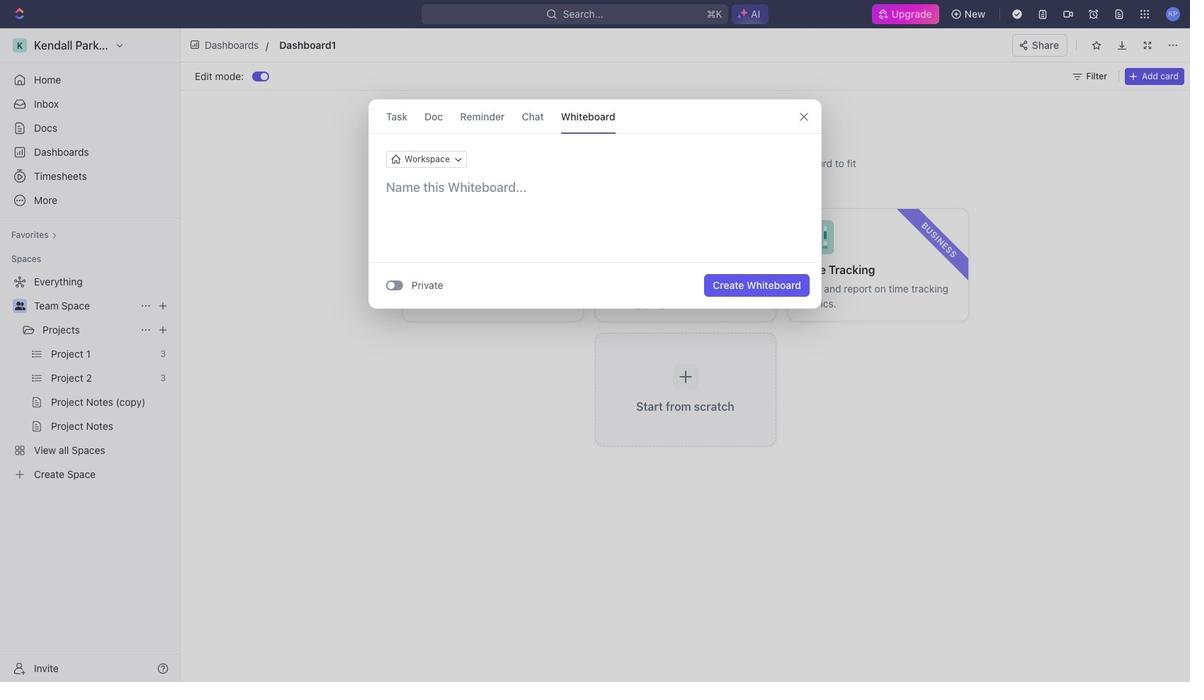 Task type: vqa. For each thing, say whether or not it's contained in the screenshot.
Sidebar navigation
yes



Task type: describe. For each thing, give the bounding box(es) containing it.
tree inside sidebar 'navigation'
[[6, 271, 174, 486]]



Task type: locate. For each thing, give the bounding box(es) containing it.
user group image
[[15, 302, 25, 310]]

tree
[[6, 271, 174, 486]]

None text field
[[279, 36, 588, 54]]

dialog
[[369, 99, 822, 309]]

sidebar navigation
[[0, 28, 181, 683]]

time tracking image
[[800, 220, 834, 254]]

Name this Whiteboard... field
[[369, 179, 822, 196]]



